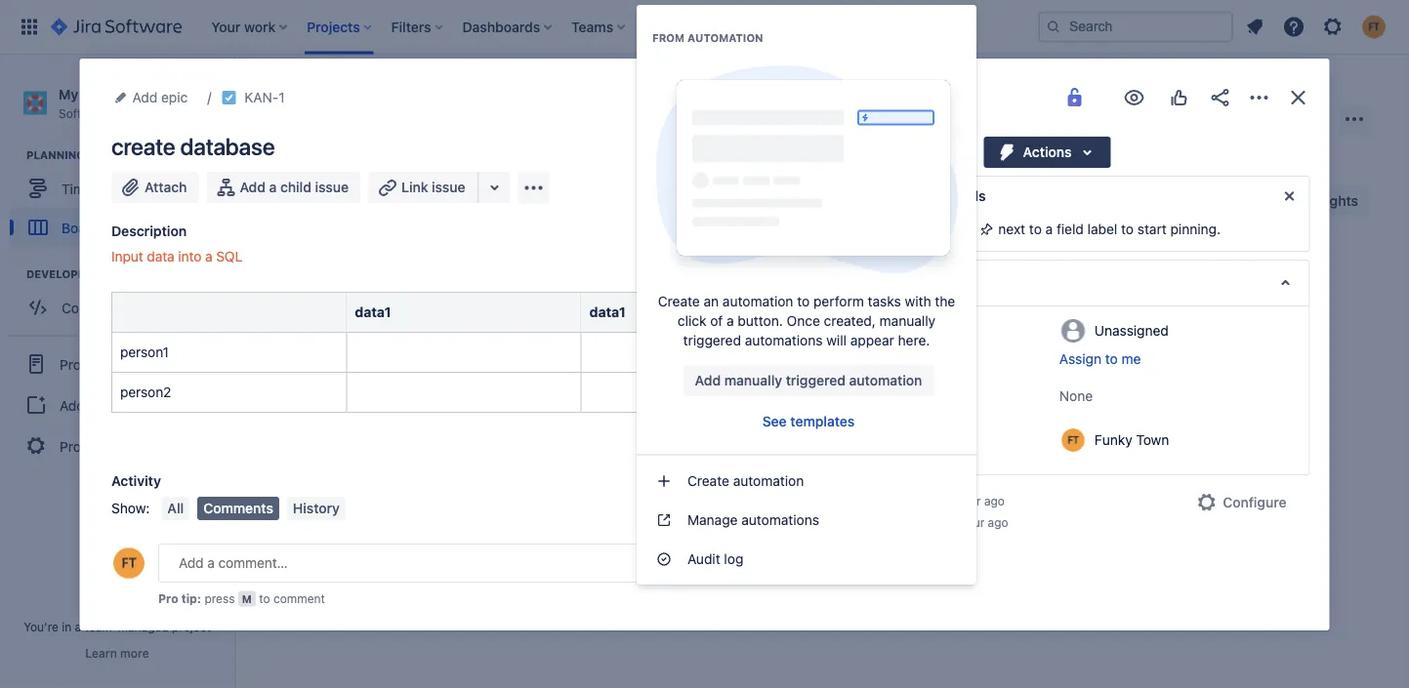 Task type: describe. For each thing, give the bounding box(es) containing it.
project pages
[[60, 356, 146, 373]]

input
[[111, 249, 143, 265]]

sql
[[216, 249, 242, 265]]

primary element
[[12, 0, 1039, 54]]

my
[[59, 86, 78, 102]]

add a child issue button
[[206, 172, 360, 203]]

funky town
[[1095, 432, 1170, 448]]

vote options: no one has voted for this issue yet. image
[[1168, 86, 1191, 109]]

task image
[[221, 90, 237, 106]]

project for project settings
[[60, 438, 104, 455]]

create banner
[[0, 0, 1410, 55]]

newest first
[[723, 501, 801, 517]]

newest first image
[[805, 501, 820, 517]]

timeline
[[62, 181, 115, 197]]

actions button
[[984, 137, 1111, 168]]

pro tip: press m to comment
[[158, 592, 325, 606]]

projects
[[274, 82, 325, 98]]

a right in
[[75, 620, 81, 634]]

history button
[[287, 497, 345, 521]]

1 vertical spatial hour
[[960, 516, 985, 530]]

a left field
[[1046, 221, 1053, 237]]

1 vertical spatial create database
[[290, 318, 392, 334]]

history
[[293, 501, 339, 517]]

create inside create database dialog
[[111, 133, 175, 160]]

create automation
[[688, 473, 804, 489]]

share image
[[1209, 86, 1232, 109]]

click
[[901, 221, 932, 237]]

add for add a child issue
[[239, 179, 265, 195]]

0 horizontal spatial issue
[[315, 179, 348, 195]]

to right m
[[259, 592, 270, 606]]

of
[[711, 313, 723, 329]]

kan
[[276, 119, 322, 147]]

kan-1 inside create database dialog
[[245, 89, 285, 106]]

details element
[[889, 260, 1311, 307]]

create issue button
[[278, 478, 532, 514]]

assignee
[[901, 323, 953, 337]]

issue for create issue
[[356, 488, 390, 504]]

automation inside create an automation to perform tasks with the click of a button. once created, manually triggered automations will appear here.
[[723, 294, 794, 310]]

triggered inside create an automation to perform tasks with the click of a button. once created, manually triggered automations will appear here.
[[684, 333, 742, 349]]

see
[[763, 414, 787, 430]]

button.
[[738, 313, 783, 329]]

configure link
[[1184, 488, 1299, 519]]

person1
[[120, 344, 168, 360]]

automation inside add manually triggered automation link
[[850, 373, 923, 389]]

start
[[1138, 221, 1167, 237]]

add epic button
[[111, 86, 194, 109]]

hide message image
[[1278, 185, 1302, 208]]

a inside create an automation to perform tasks with the click of a button. once created, manually triggered automations will appear here.
[[727, 313, 734, 329]]

see templates link
[[751, 406, 867, 438]]

epic
[[161, 89, 188, 106]]

insights button
[[1269, 186, 1371, 217]]

group containing project pages
[[8, 335, 227, 474]]

board
[[62, 220, 99, 236]]

to inside button
[[1106, 351, 1118, 367]]

0 vertical spatial ago
[[985, 494, 1005, 508]]

assign to me button
[[1060, 350, 1290, 369]]

pinned
[[901, 188, 947, 204]]

the inside create database dialog
[[955, 221, 976, 237]]

appear
[[851, 333, 895, 349]]

unassigned image
[[495, 351, 519, 374]]

project settings link
[[8, 425, 227, 468]]

pinned fields
[[901, 188, 986, 204]]

create issue
[[310, 488, 390, 504]]

more
[[120, 647, 149, 660]]

add people image
[[451, 190, 475, 213]]

copy link to issue image
[[281, 89, 297, 105]]

close image
[[1287, 86, 1311, 109]]

none
[[1060, 388, 1093, 404]]

on
[[936, 221, 952, 237]]

label
[[1088, 221, 1118, 237]]

first
[[775, 501, 801, 517]]

create column image
[[1104, 256, 1127, 279]]

field
[[1057, 221, 1084, 237]]

town
[[1137, 432, 1170, 448]]

tip:
[[181, 592, 201, 606]]

board
[[327, 119, 386, 147]]

automation
[[688, 32, 764, 44]]

a inside button
[[269, 179, 276, 195]]

software
[[59, 106, 108, 120]]

database inside dialog
[[180, 133, 274, 160]]

add for add shortcut
[[60, 397, 85, 414]]

will
[[827, 333, 847, 349]]

insights image
[[1280, 190, 1304, 213]]

all
[[167, 501, 183, 517]]

projects link
[[274, 78, 325, 102]]

funky town image
[[406, 186, 438, 217]]

from
[[653, 32, 685, 44]]

search image
[[1046, 19, 1062, 35]]

code
[[62, 300, 95, 316]]

a right into at top
[[205, 249, 212, 265]]

manage automations
[[688, 512, 820, 529]]

Add a comment… field
[[158, 544, 832, 583]]

automations menu button icon image
[[1269, 107, 1293, 130]]

into
[[178, 249, 201, 265]]

you're
[[24, 620, 59, 634]]

create for create
[[723, 19, 766, 35]]

add epic
[[132, 89, 188, 106]]

Search this board text field
[[276, 184, 365, 219]]

add a child issue
[[239, 179, 348, 195]]

add shortcut button
[[8, 386, 227, 425]]

automations inside create an automation to perform tasks with the click of a button. once created, manually triggered automations will appear here.
[[745, 333, 823, 349]]

manage
[[688, 512, 738, 529]]

data
[[146, 249, 174, 265]]

assign
[[1060, 351, 1102, 367]]

board link
[[10, 208, 225, 247]]

menu bar inside create database dialog
[[157, 497, 349, 521]]

to inside create an automation to perform tasks with the click of a button. once created, manually triggered automations will appear here.
[[797, 294, 810, 310]]

labels
[[901, 390, 938, 403]]

newest first button
[[711, 497, 832, 521]]

add manually triggered automation
[[695, 373, 923, 389]]

1 data1 from the left
[[354, 304, 391, 320]]

in
[[62, 620, 72, 634]]

development
[[26, 268, 110, 281]]

unassigned
[[1095, 322, 1169, 339]]

learn
[[85, 647, 117, 660]]

2 data1 from the left
[[589, 304, 626, 320]]

person2
[[120, 384, 171, 401]]

press
[[204, 592, 234, 606]]

add app image
[[522, 176, 545, 200]]

planning group
[[10, 148, 234, 253]]

from automation
[[653, 32, 764, 44]]

link issue
[[401, 179, 465, 195]]

attach
[[144, 179, 187, 195]]

kan- for the rightmost "kan-1" link
[[314, 355, 345, 369]]



Task type: locate. For each thing, give the bounding box(es) containing it.
automation up labels
[[850, 373, 923, 389]]

create database dialog
[[80, 59, 1330, 638]]

actions image
[[1248, 86, 1272, 109]]

1 vertical spatial kan-1 link
[[314, 354, 350, 371]]

kan-
[[245, 89, 279, 106], [314, 355, 345, 369]]

audit
[[688, 552, 721, 568]]

0 horizontal spatial group
[[8, 335, 227, 474]]

input data into a sql
[[111, 249, 246, 265]]

0 vertical spatial kan-1 link
[[245, 86, 285, 109]]

to up once
[[797, 294, 810, 310]]

1 vertical spatial kan-1
[[314, 355, 350, 369]]

the right the with
[[935, 294, 956, 310]]

create up manage
[[688, 473, 730, 489]]

Search field
[[1039, 11, 1234, 42]]

create button
[[712, 11, 778, 42]]

issue
[[315, 179, 348, 195], [431, 179, 465, 195], [356, 488, 390, 504]]

pinning.
[[1171, 221, 1221, 237]]

issue right history
[[356, 488, 390, 504]]

1 vertical spatial project
[[172, 620, 211, 634]]

created,
[[824, 313, 876, 329]]

kan board
[[276, 119, 386, 147]]

next
[[999, 221, 1026, 237]]

development group
[[10, 267, 234, 333]]

create right from in the left of the page
[[723, 19, 766, 35]]

add
[[132, 89, 158, 106], [239, 179, 265, 195], [695, 373, 721, 389], [60, 397, 85, 414]]

from automation group
[[637, 11, 977, 448]]

menu bar
[[157, 497, 349, 521]]

2 vertical spatial project
[[60, 438, 104, 455]]

kan- left copy link to issue 'icon'
[[245, 89, 279, 106]]

project down the tip:
[[172, 620, 211, 634]]

add inside popup button
[[132, 89, 158, 106]]

a left child
[[269, 179, 276, 195]]

project up 'add shortcut'
[[60, 356, 104, 373]]

create up attach button
[[111, 133, 175, 160]]

an
[[704, 294, 719, 310]]

0 vertical spatial project
[[111, 106, 150, 120]]

triggered down of
[[684, 333, 742, 349]]

project down kanban
[[111, 106, 150, 120]]

click
[[678, 313, 707, 329]]

team-
[[85, 620, 118, 634]]

project inside my kanban project software project
[[111, 106, 150, 120]]

create for create issue
[[310, 488, 353, 504]]

project pages link
[[8, 343, 227, 386]]

create database inside dialog
[[111, 133, 274, 160]]

jira software image
[[51, 15, 182, 39], [51, 15, 182, 39]]

1 horizontal spatial templates
[[791, 414, 855, 430]]

add inside from automation group
[[695, 373, 721, 389]]

comments
[[203, 501, 273, 517]]

0 vertical spatial database
[[180, 133, 274, 160]]

create an automation to perform tasks with the click of a button. once created, manually triggered automations will appear here.
[[658, 294, 956, 349]]

1 vertical spatial the
[[935, 294, 956, 310]]

a
[[269, 179, 276, 195], [1046, 221, 1053, 237], [205, 249, 212, 265], [727, 313, 734, 329], [75, 620, 81, 634]]

0 vertical spatial triggered
[[684, 333, 742, 349]]

kanban
[[82, 86, 131, 102]]

templates down add manually triggered automation link
[[791, 414, 855, 430]]

learn more button
[[85, 646, 149, 661]]

templates inside from automation group
[[791, 414, 855, 430]]

kan-1 right task icon at the left top of page
[[245, 89, 285, 106]]

managed
[[118, 620, 169, 634]]

attach button
[[111, 172, 198, 203]]

create inside "button"
[[723, 19, 766, 35]]

project inside my kanban project software project
[[135, 86, 181, 102]]

1 horizontal spatial project
[[172, 620, 211, 634]]

1 vertical spatial project
[[60, 356, 104, 373]]

project right kanban
[[135, 86, 181, 102]]

0 vertical spatial manually
[[880, 313, 936, 329]]

kan-1 up design at the left bottom of page
[[314, 355, 350, 369]]

1 horizontal spatial issue
[[356, 488, 390, 504]]

details
[[901, 275, 947, 291]]

1 horizontal spatial triggered
[[786, 373, 846, 389]]

add for add epic
[[132, 89, 158, 106]]

0 horizontal spatial kan-
[[245, 89, 279, 106]]

kan-1 link up design at the left bottom of page
[[314, 354, 350, 371]]

0 vertical spatial hour
[[956, 494, 981, 508]]

project down 'add shortcut'
[[60, 438, 104, 455]]

create database up the attach
[[111, 133, 274, 160]]

newest
[[723, 501, 771, 517]]

1 horizontal spatial kan-1
[[314, 355, 350, 369]]

kan- for the topmost "kan-1" link
[[245, 89, 279, 106]]

the inside create an automation to perform tasks with the click of a button. once created, manually triggered automations will appear here.
[[935, 294, 956, 310]]

menu
[[637, 5, 977, 585]]

planning
[[26, 149, 85, 162]]

see templates
[[763, 414, 855, 430]]

add shortcut
[[60, 397, 141, 414]]

1
[[279, 89, 285, 106], [345, 355, 350, 369], [948, 494, 953, 508], [951, 516, 957, 530]]

0 horizontal spatial kan-1
[[245, 89, 285, 106]]

1 vertical spatial triggered
[[786, 373, 846, 389]]

a right of
[[727, 313, 734, 329]]

0 horizontal spatial manually
[[725, 373, 783, 389]]

audit log
[[688, 552, 744, 568]]

with
[[905, 294, 932, 310]]

0 horizontal spatial data1
[[354, 304, 391, 320]]

the right on
[[955, 221, 976, 237]]

here.
[[898, 333, 930, 349]]

create for create an automation to perform tasks with the click of a button. once created, manually triggered automations will appear here.
[[658, 294, 700, 310]]

data1
[[354, 304, 391, 320], [589, 304, 626, 320]]

1 horizontal spatial manually
[[880, 313, 936, 329]]

1 vertical spatial create
[[290, 318, 330, 334]]

add down of
[[695, 373, 721, 389]]

automation inside "create automation" link
[[733, 473, 804, 489]]

0 vertical spatial create database
[[111, 133, 274, 160]]

manually
[[880, 313, 936, 329], [725, 373, 783, 389]]

0 vertical spatial automations
[[745, 333, 823, 349]]

description
[[111, 223, 186, 239]]

automations
[[745, 333, 823, 349], [742, 512, 820, 529]]

pages
[[108, 356, 146, 373]]

create for create automation
[[688, 473, 730, 489]]

1 horizontal spatial kan-1 link
[[314, 354, 350, 371]]

create up design at the left bottom of page
[[290, 318, 330, 334]]

add inside button
[[239, 179, 265, 195]]

kan-1 link
[[245, 86, 285, 109], [314, 354, 350, 371]]

triggered up see templates
[[786, 373, 846, 389]]

project for project pages
[[60, 356, 104, 373]]

configure
[[1223, 495, 1287, 511]]

1 horizontal spatial database
[[334, 318, 392, 334]]

1 vertical spatial automations
[[742, 512, 820, 529]]

add inside button
[[60, 397, 85, 414]]

project settings
[[60, 438, 159, 455]]

insights
[[1308, 193, 1359, 209]]

funky
[[1095, 432, 1133, 448]]

1 horizontal spatial data1
[[589, 304, 626, 320]]

create
[[111, 133, 175, 160], [290, 318, 330, 334]]

kan- up design at the left bottom of page
[[314, 355, 345, 369]]

shortcut
[[88, 397, 141, 414]]

kan- inside create database dialog
[[245, 89, 279, 106]]

frontend
[[336, 405, 390, 421]]

1 horizontal spatial create database
[[290, 318, 392, 334]]

perform
[[814, 294, 865, 310]]

once
[[787, 313, 820, 329]]

watch options: you are not watching this issue, 0 people watching image
[[1123, 86, 1147, 109]]

in
[[564, 268, 576, 282]]

hour
[[956, 494, 981, 508], [960, 516, 985, 530]]

settings
[[108, 438, 159, 455]]

menu containing create an automation to perform tasks with the click of a button. once created, manually triggered automations will appear here.
[[637, 5, 977, 585]]

0 horizontal spatial create database
[[111, 133, 274, 160]]

0 vertical spatial the
[[955, 221, 976, 237]]

create down design at the left bottom of page
[[310, 488, 353, 504]]

1 hour ago 1 hour ago
[[948, 494, 1009, 530]]

create database
[[111, 133, 274, 160], [290, 318, 392, 334]]

add left shortcut
[[60, 397, 85, 414]]

add left child
[[239, 179, 265, 195]]

add for add manually triggered automation
[[695, 373, 721, 389]]

to
[[1030, 221, 1042, 237], [1122, 221, 1134, 237], [797, 294, 810, 310], [1106, 351, 1118, 367], [259, 592, 270, 606]]

manually up here.
[[880, 313, 936, 329]]

child
[[280, 179, 311, 195]]

0 vertical spatial automation
[[723, 294, 794, 310]]

to right next
[[1030, 221, 1042, 237]]

create inside create an automation to perform tasks with the click of a button. once created, manually triggered automations will appear here.
[[658, 294, 700, 310]]

manually inside create an automation to perform tasks with the click of a button. once created, manually triggered automations will appear here.
[[880, 313, 936, 329]]

database down task icon at the left top of page
[[180, 133, 274, 160]]

link issue button
[[368, 172, 479, 203]]

0 horizontal spatial triggered
[[684, 333, 742, 349]]

manage automations link
[[637, 501, 977, 540]]

0 horizontal spatial database
[[180, 133, 274, 160]]

create up click
[[658, 294, 700, 310]]

0 vertical spatial kan-1
[[245, 89, 285, 106]]

kan-1 link right task icon at the left top of page
[[245, 86, 285, 109]]

0 vertical spatial create
[[111, 133, 175, 160]]

link
[[401, 179, 428, 195]]

0 vertical spatial kan-
[[245, 89, 279, 106]]

pro
[[158, 592, 178, 606]]

menu bar containing all
[[157, 497, 349, 521]]

issue for link issue
[[431, 179, 465, 195]]

automation up newest first button
[[733, 473, 804, 489]]

me
[[1122, 351, 1142, 367]]

issue right child
[[315, 179, 348, 195]]

2 vertical spatial automation
[[733, 473, 804, 489]]

comment
[[273, 592, 325, 606]]

in progress
[[564, 268, 643, 282]]

0 vertical spatial project
[[135, 86, 181, 102]]

manually up see
[[725, 373, 783, 389]]

0 horizontal spatial project
[[111, 106, 150, 120]]

m
[[242, 593, 251, 606]]

link web pages and more image
[[483, 176, 506, 199]]

to left "me" on the bottom right
[[1106, 351, 1118, 367]]

issue right link
[[431, 179, 465, 195]]

automation up the button.
[[723, 294, 794, 310]]

to left start
[[1122, 221, 1134, 237]]

issue inside button
[[431, 179, 465, 195]]

star kan board image
[[1302, 107, 1326, 131]]

group containing create automation
[[637, 454, 977, 585]]

1 vertical spatial ago
[[988, 516, 1009, 530]]

automations inside group
[[742, 512, 820, 529]]

1 horizontal spatial create
[[290, 318, 330, 334]]

group
[[8, 335, 227, 474], [637, 454, 977, 585]]

0 horizontal spatial create
[[111, 133, 175, 160]]

database up frontend
[[334, 318, 392, 334]]

1 horizontal spatial kan-
[[314, 355, 345, 369]]

create database up frontend
[[290, 318, 392, 334]]

show:
[[111, 501, 149, 517]]

you're in a team-managed project
[[24, 620, 211, 634]]

create inside button
[[310, 488, 353, 504]]

timeline link
[[10, 169, 225, 208]]

0 horizontal spatial templates
[[394, 405, 456, 421]]

add left epic
[[132, 89, 158, 106]]

create automation link
[[637, 462, 977, 501]]

templates right frontend
[[394, 405, 456, 421]]

2 horizontal spatial issue
[[431, 179, 465, 195]]

1 vertical spatial manually
[[725, 373, 783, 389]]

design
[[290, 405, 332, 421]]

create
[[723, 19, 766, 35], [658, 294, 700, 310], [688, 473, 730, 489], [310, 488, 353, 504]]

profile image of funky town image
[[113, 548, 144, 579]]

0 horizontal spatial kan-1 link
[[245, 86, 285, 109]]

my kanban project software project
[[59, 86, 181, 120]]

1 vertical spatial database
[[334, 318, 392, 334]]

1 vertical spatial kan-
[[314, 355, 345, 369]]

1 vertical spatial automation
[[850, 373, 923, 389]]

1 horizontal spatial group
[[637, 454, 977, 585]]

learn more
[[85, 647, 149, 660]]

audit log link
[[637, 540, 977, 579]]



Task type: vqa. For each thing, say whether or not it's contained in the screenshot.
"project pages"
yes



